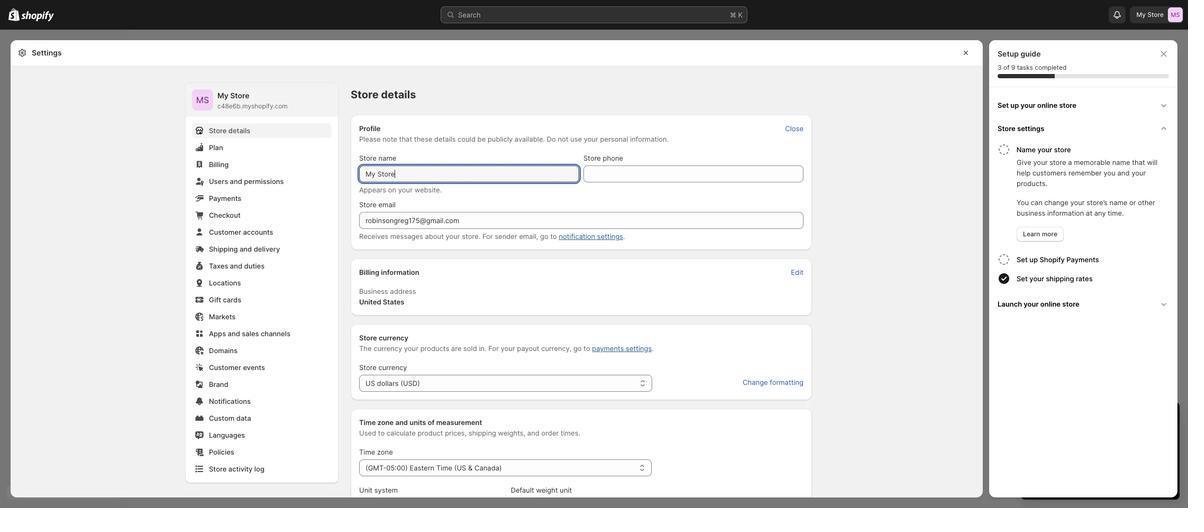 Task type: locate. For each thing, give the bounding box(es) containing it.
email,
[[519, 232, 538, 241]]

name for you can change your store's name or other business information at any time.
[[1110, 198, 1128, 207]]

of inside setup guide dialog
[[1004, 63, 1010, 71]]

0 vertical spatial customer
[[209, 228, 241, 236]]

dollars
[[377, 379, 399, 388]]

taxes and duties link
[[192, 259, 332, 274]]

shipping inside set your shipping rates button
[[1046, 275, 1074, 283]]

05:00)
[[386, 464, 408, 472]]

customer down checkout
[[209, 228, 241, 236]]

2 horizontal spatial to
[[584, 344, 590, 353]]

up for your
[[1011, 101, 1019, 110]]

up inside the set up your online store button
[[1011, 101, 1019, 110]]

0 horizontal spatial of
[[428, 418, 435, 427]]

apps
[[209, 330, 226, 338]]

gift
[[209, 296, 221, 304]]

payments
[[592, 344, 624, 353]]

1 horizontal spatial payments
[[1067, 256, 1099, 264]]

1 vertical spatial billing
[[359, 268, 379, 277]]

that inside settings "dialog"
[[399, 135, 412, 143]]

zone for time zone
[[377, 448, 393, 457]]

store left phone
[[584, 154, 601, 162]]

set up launch
[[1017, 275, 1028, 283]]

name inside you can change your store's name or other business information at any time.
[[1110, 198, 1128, 207]]

0 horizontal spatial store details
[[209, 126, 250, 135]]

payments up checkout
[[209, 194, 241, 203]]

events
[[243, 363, 265, 372]]

store left a
[[1050, 158, 1066, 167]]

your inside you can change your store's name or other business information at any time.
[[1071, 198, 1085, 207]]

name up the "time."
[[1110, 198, 1128, 207]]

set up store settings
[[998, 101, 1009, 110]]

shipping inside time zone and units of measurement used to calculate product prices, shipping weights, and order times.
[[469, 429, 496, 438]]

0 vertical spatial settings
[[1017, 124, 1045, 133]]

0 horizontal spatial billing
[[209, 160, 229, 169]]

0 horizontal spatial go
[[540, 232, 549, 241]]

1 vertical spatial online
[[1041, 300, 1061, 308]]

search
[[458, 11, 481, 19]]

1 vertical spatial set
[[1017, 256, 1028, 264]]

2 vertical spatial currency
[[379, 363, 407, 372]]

0 horizontal spatial information
[[381, 268, 419, 277]]

shipping down the measurement
[[469, 429, 496, 438]]

customer events link
[[192, 360, 332, 375]]

1 vertical spatial information
[[381, 268, 419, 277]]

1 horizontal spatial to
[[550, 232, 557, 241]]

. inside the store currency the currency your products are sold in. for your payout currency, go to payments settings .
[[652, 344, 654, 353]]

united
[[359, 298, 381, 306]]

store name
[[359, 154, 396, 162]]

information down change
[[1047, 209, 1084, 217]]

my store image
[[1168, 7, 1183, 22]]

close button
[[779, 121, 810, 136]]

0 vertical spatial billing
[[209, 160, 229, 169]]

1 vertical spatial to
[[584, 344, 590, 353]]

to left payments
[[584, 344, 590, 353]]

Store name text field
[[359, 166, 579, 183]]

ms button
[[192, 89, 213, 111]]

time inside time zone and units of measurement used to calculate product prices, shipping weights, and order times.
[[359, 418, 376, 427]]

information inside you can change your store's name or other business information at any time.
[[1047, 209, 1084, 217]]

1 vertical spatial go
[[573, 344, 582, 353]]

store currency the currency your products are sold in. for your payout currency, go to payments settings .
[[359, 334, 654, 353]]

0 vertical spatial of
[[1004, 63, 1010, 71]]

1 horizontal spatial of
[[1004, 63, 1010, 71]]

1 horizontal spatial up
[[1030, 256, 1038, 264]]

set inside button
[[998, 101, 1009, 110]]

2 horizontal spatial settings
[[1017, 124, 1045, 133]]

1 vertical spatial customer
[[209, 363, 241, 372]]

will
[[1147, 158, 1158, 167]]

default weight unit
[[511, 486, 572, 495]]

unit system
[[359, 486, 398, 495]]

notification settings link
[[559, 232, 623, 241]]

my inside "my store c48e6b.myshopify.com"
[[217, 91, 228, 100]]

1 horizontal spatial information
[[1047, 209, 1084, 217]]

0 vertical spatial shipping
[[1046, 275, 1074, 283]]

payments inside shop settings menu element
[[209, 194, 241, 203]]

my right ms 'button'
[[217, 91, 228, 100]]

used
[[359, 429, 376, 438]]

your left products
[[404, 344, 418, 353]]

store's
[[1087, 198, 1108, 207]]

shipping
[[209, 245, 238, 253]]

0 vertical spatial .
[[623, 232, 625, 241]]

details inside shop settings menu element
[[228, 126, 250, 135]]

2 customer from the top
[[209, 363, 241, 372]]

0 vertical spatial time
[[359, 418, 376, 427]]

time up used
[[359, 418, 376, 427]]

zone up (gmt-
[[377, 448, 393, 457]]

store up "plan"
[[209, 126, 227, 135]]

1 vertical spatial settings
[[597, 232, 623, 241]]

0 vertical spatial store details
[[351, 88, 416, 101]]

1 horizontal spatial billing
[[359, 268, 379, 277]]

products
[[420, 344, 449, 353]]

1 customer from the top
[[209, 228, 241, 236]]

0 vertical spatial information
[[1047, 209, 1084, 217]]

my for my store c48e6b.myshopify.com
[[217, 91, 228, 100]]

store down the policies
[[209, 465, 227, 474]]

other
[[1138, 198, 1155, 207]]

time left (us
[[436, 464, 452, 472]]

more
[[1042, 230, 1058, 238]]

store up store settings button
[[1059, 101, 1077, 110]]

customer down 'domains'
[[209, 363, 241, 372]]

my for my store
[[1137, 11, 1146, 19]]

weight
[[536, 486, 558, 495]]

1 vertical spatial for
[[488, 344, 499, 353]]

go right 'email,'
[[540, 232, 549, 241]]

information
[[1047, 209, 1084, 217], [381, 268, 419, 277]]

your
[[1021, 101, 1036, 110], [584, 135, 598, 143], [1038, 145, 1052, 154], [1033, 158, 1048, 167], [1132, 169, 1146, 177], [398, 186, 413, 194], [1071, 198, 1085, 207], [446, 232, 460, 241], [1030, 275, 1044, 283], [1024, 300, 1039, 308], [404, 344, 418, 353], [501, 344, 515, 353]]

time up (gmt-
[[359, 448, 375, 457]]

2 vertical spatial set
[[1017, 275, 1028, 283]]

0 vertical spatial zone
[[378, 418, 394, 427]]

(gmt-
[[366, 464, 386, 472]]

checkout link
[[192, 208, 332, 223]]

payout
[[517, 344, 539, 353]]

or
[[1130, 198, 1136, 207]]

zone up calculate
[[378, 418, 394, 427]]

billing up users at the top left of page
[[209, 160, 229, 169]]

and right you
[[1118, 169, 1130, 177]]

please
[[359, 135, 381, 143]]

1 horizontal spatial my
[[1137, 11, 1146, 19]]

do
[[547, 135, 556, 143]]

name up you
[[1112, 158, 1130, 167]]

store up the
[[359, 334, 377, 342]]

k
[[738, 11, 743, 19]]

2 vertical spatial settings
[[626, 344, 652, 353]]

for right store.
[[482, 232, 493, 241]]

shop settings menu element
[[186, 83, 338, 483]]

details left could
[[434, 135, 456, 143]]

0 vertical spatial payments
[[209, 194, 241, 203]]

set for set up your online store
[[998, 101, 1009, 110]]

customer accounts
[[209, 228, 273, 236]]

settings right payments
[[626, 344, 652, 353]]

0 horizontal spatial shopify image
[[8, 8, 20, 21]]

data
[[236, 414, 251, 423]]

store settings
[[998, 124, 1045, 133]]

your left store's
[[1071, 198, 1085, 207]]

store left my store image
[[1148, 11, 1164, 19]]

my store c48e6b.myshopify.com
[[217, 91, 288, 110]]

go inside the store currency the currency your products are sold in. for your payout currency, go to payments settings .
[[573, 344, 582, 353]]

store up a
[[1054, 145, 1071, 154]]

and right taxes
[[230, 262, 242, 270]]

store details up "plan"
[[209, 126, 250, 135]]

of
[[1004, 63, 1010, 71], [428, 418, 435, 427]]

. down the store email text box
[[623, 232, 625, 241]]

and inside give your store a memorable name that will help customers remember you and your products.
[[1118, 169, 1130, 177]]

0 horizontal spatial that
[[399, 135, 412, 143]]

that right note
[[399, 135, 412, 143]]

shipping down set up shopify payments
[[1046, 275, 1074, 283]]

store phone
[[584, 154, 623, 162]]

and right apps
[[228, 330, 240, 338]]

settings up name
[[1017, 124, 1045, 133]]

that left will
[[1132, 158, 1145, 167]]

to right used
[[378, 429, 385, 438]]

my
[[1137, 11, 1146, 19], [217, 91, 228, 100]]

0 vertical spatial set
[[998, 101, 1009, 110]]

gift cards link
[[192, 293, 332, 307]]

sender
[[495, 232, 517, 241]]

duties
[[244, 262, 265, 270]]

markets link
[[192, 309, 332, 324]]

. right payments
[[652, 344, 654, 353]]

unit
[[359, 486, 372, 495]]

set right mark set up shopify payments as done 'icon'
[[1017, 256, 1028, 264]]

store.
[[462, 232, 481, 241]]

prices,
[[445, 429, 467, 438]]

setup guide
[[998, 49, 1041, 58]]

us dollars (usd)
[[366, 379, 420, 388]]

my store image
[[192, 89, 213, 111]]

1 vertical spatial time
[[359, 448, 375, 457]]

learn more
[[1023, 230, 1058, 238]]

and inside taxes and duties "link"
[[230, 262, 242, 270]]

for right in.
[[488, 344, 499, 353]]

online down set your shipping rates
[[1041, 300, 1061, 308]]

name inside give your store a memorable name that will help customers remember you and your products.
[[1112, 158, 1130, 167]]

to left notification
[[550, 232, 557, 241]]

set your shipping rates button
[[1017, 269, 1173, 288]]

zone for time zone and units of measurement used to calculate product prices, shipping weights, and order times.
[[378, 418, 394, 427]]

launch
[[998, 300, 1022, 308]]

0 horizontal spatial settings
[[597, 232, 623, 241]]

details up note
[[381, 88, 416, 101]]

your down 'shopify' on the right of page
[[1030, 275, 1044, 283]]

1 vertical spatial payments
[[1067, 256, 1099, 264]]

1 horizontal spatial go
[[573, 344, 582, 353]]

time zone and units of measurement used to calculate product prices, shipping weights, and order times.
[[359, 418, 580, 438]]

3
[[998, 63, 1002, 71]]

about
[[425, 232, 444, 241]]

you
[[1017, 198, 1029, 207]]

not
[[558, 135, 569, 143]]

online up store settings
[[1037, 101, 1058, 110]]

store up c48e6b.myshopify.com
[[230, 91, 250, 100]]

store settings button
[[994, 117, 1173, 140]]

website.
[[415, 186, 442, 194]]

0 horizontal spatial to
[[378, 429, 385, 438]]

2 horizontal spatial details
[[434, 135, 456, 143]]

and left order
[[527, 429, 540, 438]]

in.
[[479, 344, 487, 353]]

and down the customer accounts
[[240, 245, 252, 253]]

payments up rates
[[1067, 256, 1099, 264]]

you can change your store's name or other business information at any time.
[[1017, 198, 1155, 217]]

1 horizontal spatial .
[[652, 344, 654, 353]]

1 horizontal spatial settings
[[626, 344, 652, 353]]

information up the address on the bottom of the page
[[381, 268, 419, 277]]

1 horizontal spatial that
[[1132, 158, 1145, 167]]

customer for customer events
[[209, 363, 241, 372]]

policies
[[209, 448, 234, 457]]

1 horizontal spatial shipping
[[1046, 275, 1074, 283]]

languages
[[209, 431, 245, 440]]

up left 'shopify' on the right of page
[[1030, 256, 1038, 264]]

set up your online store button
[[994, 94, 1173, 117]]

locations link
[[192, 276, 332, 290]]

store up us
[[359, 363, 377, 372]]

set for set up shopify payments
[[1017, 256, 1028, 264]]

billing up business
[[359, 268, 379, 277]]

these
[[414, 135, 432, 143]]

calculate
[[387, 429, 416, 438]]

(usd)
[[401, 379, 420, 388]]

1 vertical spatial store details
[[209, 126, 250, 135]]

formatting
[[770, 378, 804, 387]]

of up product
[[428, 418, 435, 427]]

up inside set up shopify payments button
[[1030, 256, 1038, 264]]

edit
[[791, 268, 804, 277]]

brand
[[209, 380, 228, 389]]

1 vertical spatial currency
[[374, 344, 402, 353]]

0 horizontal spatial payments
[[209, 194, 241, 203]]

0 vertical spatial that
[[399, 135, 412, 143]]

log
[[254, 465, 265, 474]]

of left 9
[[1004, 63, 1010, 71]]

1 vertical spatial .
[[652, 344, 654, 353]]

shopify image
[[8, 8, 20, 21], [21, 11, 54, 22]]

time
[[359, 418, 376, 427], [359, 448, 375, 457], [436, 464, 452, 472]]

appears
[[359, 186, 386, 194]]

store details up profile
[[351, 88, 416, 101]]

zone
[[378, 418, 394, 427], [377, 448, 393, 457]]

go right currency,
[[573, 344, 582, 353]]

0 horizontal spatial details
[[228, 126, 250, 135]]

up up store settings
[[1011, 101, 1019, 110]]

0 vertical spatial my
[[1137, 11, 1146, 19]]

1 vertical spatial that
[[1132, 158, 1145, 167]]

give
[[1017, 158, 1032, 167]]

2 vertical spatial to
[[378, 429, 385, 438]]

are
[[451, 344, 462, 353]]

0 vertical spatial up
[[1011, 101, 1019, 110]]

users and permissions link
[[192, 174, 332, 189]]

my left my store image
[[1137, 11, 1146, 19]]

1 vertical spatial shipping
[[469, 429, 496, 438]]

zone inside time zone and units of measurement used to calculate product prices, shipping weights, and order times.
[[378, 418, 394, 427]]

1 vertical spatial zone
[[377, 448, 393, 457]]

give your store a memorable name that will help customers remember you and your products.
[[1017, 158, 1158, 188]]

(gmt-05:00) eastern time (us & canada)
[[366, 464, 502, 472]]

1 vertical spatial my
[[217, 91, 228, 100]]

1 vertical spatial up
[[1030, 256, 1038, 264]]

name down note
[[379, 154, 396, 162]]

sold
[[463, 344, 477, 353]]

0 vertical spatial currency
[[379, 334, 408, 342]]

billing inside 'link'
[[209, 160, 229, 169]]

settings down the store email text box
[[597, 232, 623, 241]]

to inside the store currency the currency your products are sold in. for your payout currency, go to payments settings .
[[584, 344, 590, 353]]

shopify
[[1040, 256, 1065, 264]]

0 horizontal spatial up
[[1011, 101, 1019, 110]]

store down rates
[[1062, 300, 1080, 308]]

and right users at the top left of page
[[230, 177, 242, 186]]

0 horizontal spatial shipping
[[469, 429, 496, 438]]

0 horizontal spatial my
[[217, 91, 228, 100]]

store up mark name your store as done image
[[998, 124, 1016, 133]]

details down c48e6b.myshopify.com
[[228, 126, 250, 135]]

1 vertical spatial of
[[428, 418, 435, 427]]

your right on on the left of the page
[[398, 186, 413, 194]]



Task type: describe. For each thing, give the bounding box(es) containing it.
name for give your store a memorable name that will help customers remember you and your products.
[[1112, 158, 1130, 167]]

your left store.
[[446, 232, 460, 241]]

store down appears
[[359, 201, 377, 209]]

note
[[383, 135, 397, 143]]

customer events
[[209, 363, 265, 372]]

mark set up shopify payments as done image
[[998, 253, 1010, 266]]

publicly
[[488, 135, 513, 143]]

1 horizontal spatial details
[[381, 88, 416, 101]]

mark name your store as done image
[[998, 143, 1010, 156]]

guide
[[1021, 49, 1041, 58]]

up for shopify
[[1030, 256, 1038, 264]]

1 horizontal spatial shopify image
[[21, 11, 54, 22]]

tasks
[[1017, 63, 1033, 71]]

times.
[[561, 429, 580, 438]]

your right use
[[584, 135, 598, 143]]

users and permissions
[[209, 177, 284, 186]]

products.
[[1017, 179, 1048, 188]]

(us
[[454, 464, 466, 472]]

canada)
[[475, 464, 502, 472]]

change
[[1045, 198, 1069, 207]]

2 vertical spatial time
[[436, 464, 452, 472]]

1 horizontal spatial store details
[[351, 88, 416, 101]]

currency for store currency
[[379, 363, 407, 372]]

3 of 9 tasks completed
[[998, 63, 1067, 71]]

&
[[468, 464, 473, 472]]

name inside settings "dialog"
[[379, 154, 396, 162]]

store details inside shop settings menu element
[[209, 126, 250, 135]]

remember
[[1069, 169, 1102, 177]]

your right you
[[1132, 169, 1146, 177]]

customer accounts link
[[192, 225, 332, 240]]

receives
[[359, 232, 388, 241]]

Store email text field
[[359, 212, 804, 229]]

shipping and delivery link
[[192, 242, 332, 257]]

gift cards
[[209, 296, 241, 304]]

time zone
[[359, 448, 393, 457]]

name your store
[[1017, 145, 1071, 154]]

information inside settings "dialog"
[[381, 268, 419, 277]]

⌘
[[730, 11, 736, 19]]

time for time zone and units of measurement used to calculate product prices, shipping weights, and order times.
[[359, 418, 376, 427]]

settings inside button
[[1017, 124, 1045, 133]]

billing for billing information
[[359, 268, 379, 277]]

notifications
[[209, 397, 251, 406]]

set up shopify payments button
[[1017, 250, 1173, 269]]

0 vertical spatial for
[[482, 232, 493, 241]]

the
[[359, 344, 372, 353]]

activity
[[228, 465, 253, 474]]

accounts
[[243, 228, 273, 236]]

notifications link
[[192, 394, 332, 409]]

weights,
[[498, 429, 525, 438]]

cards
[[223, 296, 241, 304]]

setup guide dialog
[[989, 40, 1178, 498]]

change formatting button
[[736, 375, 810, 390]]

please note that these details could be publicly available. do not use your personal information.
[[359, 135, 669, 143]]

apps and sales channels
[[209, 330, 290, 338]]

⌘ k
[[730, 11, 743, 19]]

default
[[511, 486, 534, 495]]

languages link
[[192, 428, 332, 443]]

taxes
[[209, 262, 228, 270]]

completed
[[1035, 63, 1067, 71]]

Store phone text field
[[584, 166, 804, 183]]

time.
[[1108, 209, 1124, 217]]

0 vertical spatial to
[[550, 232, 557, 241]]

and inside users and permissions link
[[230, 177, 242, 186]]

currency for store currency the currency your products are sold in. for your payout currency, go to payments settings .
[[379, 334, 408, 342]]

your left payout
[[501, 344, 515, 353]]

settings dialog
[[11, 40, 983, 508]]

learn
[[1023, 230, 1040, 238]]

states
[[383, 298, 404, 306]]

messages
[[390, 232, 423, 241]]

9
[[1011, 63, 1015, 71]]

name
[[1017, 145, 1036, 154]]

store inside "my store c48e6b.myshopify.com"
[[230, 91, 250, 100]]

unit
[[560, 486, 572, 495]]

customers
[[1033, 169, 1067, 177]]

my store
[[1137, 11, 1164, 19]]

payments inside button
[[1067, 256, 1099, 264]]

to inside time zone and units of measurement used to calculate product prices, shipping weights, and order times.
[[378, 429, 385, 438]]

on
[[388, 186, 396, 194]]

billing for billing
[[209, 160, 229, 169]]

available.
[[515, 135, 545, 143]]

you
[[1104, 169, 1116, 177]]

store activity log
[[209, 465, 265, 474]]

store inside button
[[998, 124, 1016, 133]]

and inside shipping and delivery link
[[240, 245, 252, 253]]

0 horizontal spatial .
[[623, 232, 625, 241]]

set your shipping rates
[[1017, 275, 1093, 283]]

your up store settings
[[1021, 101, 1036, 110]]

custom data link
[[192, 411, 332, 426]]

for inside the store currency the currency your products are sold in. for your payout currency, go to payments settings .
[[488, 344, 499, 353]]

your right launch
[[1024, 300, 1039, 308]]

rates
[[1076, 275, 1093, 283]]

custom
[[209, 414, 235, 423]]

product
[[418, 429, 443, 438]]

learn more link
[[1017, 227, 1064, 242]]

store email
[[359, 201, 396, 209]]

time for time zone
[[359, 448, 375, 457]]

checkout
[[209, 211, 241, 220]]

store down please
[[359, 154, 377, 162]]

close
[[785, 124, 804, 133]]

your down the name your store
[[1033, 158, 1048, 167]]

set for set your shipping rates
[[1017, 275, 1028, 283]]

change
[[743, 378, 768, 387]]

name your store button
[[1017, 140, 1173, 157]]

us
[[366, 379, 375, 388]]

delivery
[[254, 245, 280, 253]]

plan
[[209, 143, 223, 152]]

store inside give your store a memorable name that will help customers remember you and your products.
[[1050, 158, 1066, 167]]

store inside the store currency the currency your products are sold in. for your payout currency, go to payments settings .
[[359, 334, 377, 342]]

that inside give your store a memorable name that will help customers remember you and your products.
[[1132, 158, 1145, 167]]

name your store element
[[996, 157, 1173, 242]]

currency,
[[541, 344, 572, 353]]

memorable
[[1074, 158, 1111, 167]]

your right name
[[1038, 145, 1052, 154]]

personal
[[600, 135, 628, 143]]

business address united states
[[359, 287, 416, 306]]

eastern
[[410, 464, 434, 472]]

units
[[410, 418, 426, 427]]

and up calculate
[[395, 418, 408, 427]]

store up profile
[[351, 88, 379, 101]]

shipping and delivery
[[209, 245, 280, 253]]

3 days left in your trial element
[[1021, 430, 1180, 500]]

of inside time zone and units of measurement used to calculate product prices, shipping weights, and order times.
[[428, 418, 435, 427]]

settings inside the store currency the currency your products are sold in. for your payout currency, go to payments settings .
[[626, 344, 652, 353]]

launch your online store
[[998, 300, 1080, 308]]

customer for customer accounts
[[209, 228, 241, 236]]

and inside the apps and sales channels link
[[228, 330, 240, 338]]

0 vertical spatial go
[[540, 232, 549, 241]]

your inside button
[[1030, 275, 1044, 283]]

help
[[1017, 169, 1031, 177]]

store activity log link
[[192, 462, 332, 477]]

0 vertical spatial online
[[1037, 101, 1058, 110]]

phone
[[603, 154, 623, 162]]



Task type: vqa. For each thing, say whether or not it's contained in the screenshot.
right Shopify "Image"
no



